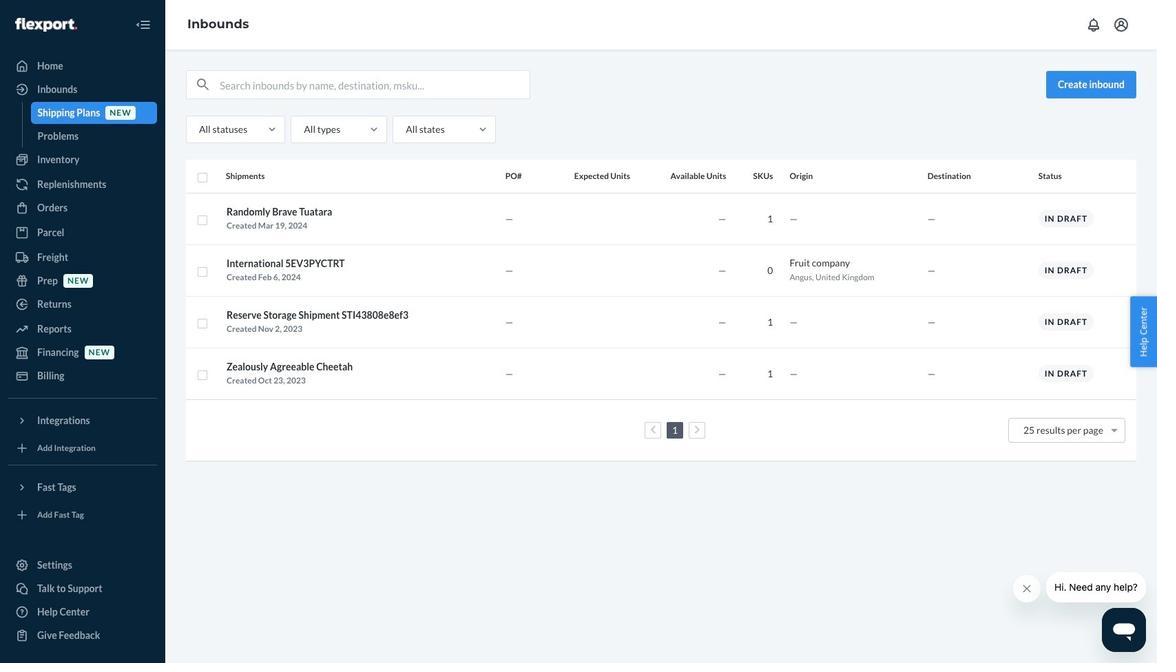 Task type: vqa. For each thing, say whether or not it's contained in the screenshot.
first square icon from the bottom
yes



Task type: locate. For each thing, give the bounding box(es) containing it.
chevron right image
[[694, 425, 700, 435]]

3 square image from the top
[[197, 370, 208, 381]]

1 vertical spatial square image
[[197, 319, 208, 330]]

close navigation image
[[135, 17, 152, 33]]

0 vertical spatial square image
[[197, 172, 208, 183]]

option
[[1024, 424, 1104, 436]]

1 vertical spatial square image
[[197, 267, 208, 278]]

0 vertical spatial square image
[[197, 215, 208, 226]]

1 square image from the top
[[197, 215, 208, 226]]

square image
[[197, 215, 208, 226], [197, 319, 208, 330]]

2 vertical spatial square image
[[197, 370, 208, 381]]

flexport logo image
[[15, 18, 77, 31]]

square image
[[197, 172, 208, 183], [197, 267, 208, 278], [197, 370, 208, 381]]



Task type: describe. For each thing, give the bounding box(es) containing it.
Search inbounds by name, destination, msku... text field
[[220, 71, 530, 99]]

chevron left image
[[650, 425, 656, 435]]

open account menu image
[[1113, 17, 1130, 33]]

open notifications image
[[1086, 17, 1102, 33]]

1 square image from the top
[[197, 172, 208, 183]]

2 square image from the top
[[197, 267, 208, 278]]

2 square image from the top
[[197, 319, 208, 330]]



